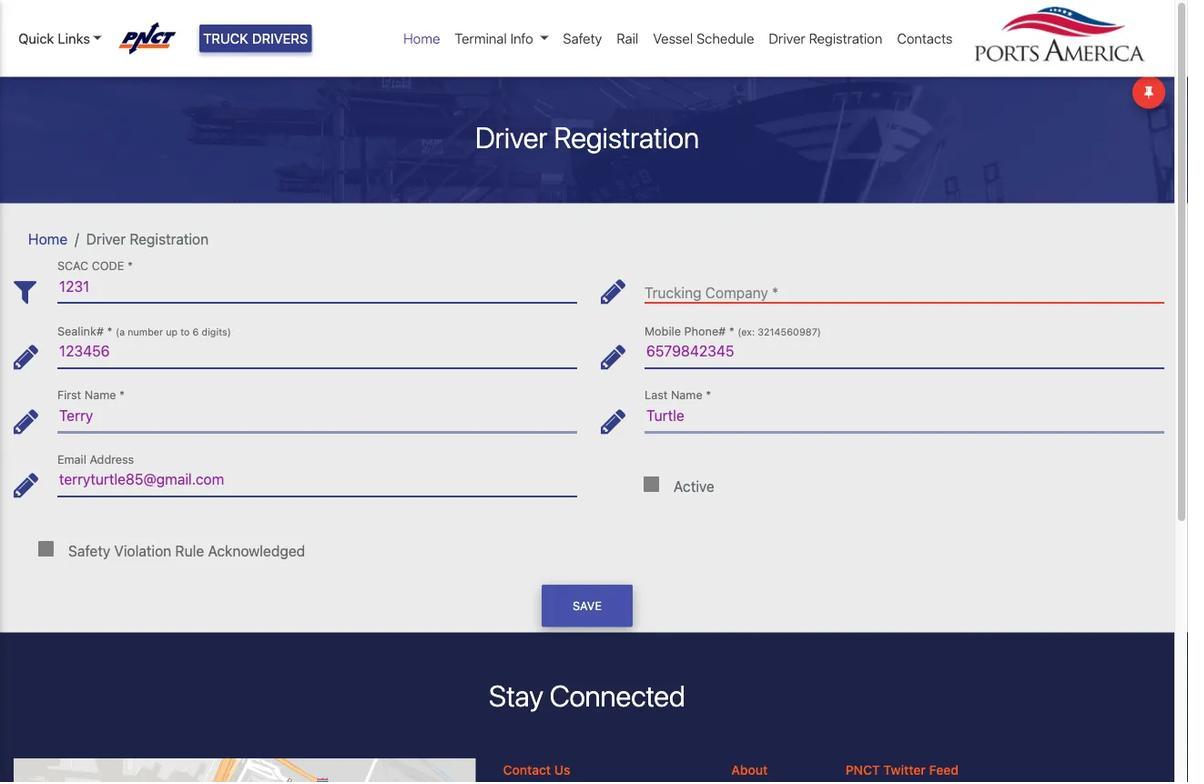 Task type: describe. For each thing, give the bounding box(es) containing it.
1 vertical spatial driver
[[475, 120, 548, 154]]

truck drivers
[[203, 30, 308, 46]]

scac
[[57, 259, 88, 273]]

violation
[[114, 542, 171, 560]]

truck
[[203, 30, 248, 46]]

sealink#
[[57, 324, 104, 338]]

Trucking Company * text field
[[645, 270, 1164, 303]]

rail
[[617, 30, 638, 46]]

contact
[[503, 763, 551, 778]]

stay
[[489, 679, 543, 713]]

driver registration link
[[761, 21, 890, 56]]

phone#
[[684, 324, 726, 338]]

drivers
[[252, 30, 308, 46]]

terminal
[[455, 30, 507, 46]]

rule
[[175, 542, 204, 560]]

1 vertical spatial home link
[[28, 230, 67, 248]]

* for last name *
[[706, 388, 711, 402]]

info
[[510, 30, 533, 46]]

save
[[573, 600, 602, 613]]

6
[[193, 326, 199, 337]]

active
[[674, 478, 715, 495]]

safety link
[[556, 21, 609, 56]]

contacts link
[[890, 21, 960, 56]]

scac code *
[[57, 259, 133, 273]]

0 vertical spatial home link
[[396, 21, 447, 56]]

name for last
[[671, 388, 703, 402]]

contact us
[[503, 763, 570, 778]]

feed
[[929, 763, 959, 778]]

0 vertical spatial registration
[[809, 30, 883, 46]]

first name *
[[57, 388, 125, 402]]

last
[[645, 388, 668, 402]]

rail link
[[609, 21, 646, 56]]

contacts
[[897, 30, 953, 46]]

mobile phone# * (ex: 3214560987)
[[645, 324, 821, 338]]

schedule
[[696, 30, 754, 46]]

1 horizontal spatial registration
[[554, 120, 699, 154]]

(ex:
[[738, 326, 755, 337]]

address
[[90, 453, 134, 466]]

Last Name * text field
[[645, 399, 1164, 433]]

trucking
[[645, 284, 702, 301]]

number
[[128, 326, 163, 337]]

vessel schedule
[[653, 30, 754, 46]]

email
[[57, 453, 86, 466]]

to
[[180, 326, 190, 337]]



Task type: locate. For each thing, give the bounding box(es) containing it.
2 horizontal spatial driver registration
[[769, 30, 883, 46]]

last name *
[[645, 388, 711, 402]]

save button
[[542, 585, 633, 628]]

0 horizontal spatial registration
[[130, 230, 209, 248]]

first
[[57, 388, 81, 402]]

* for first name *
[[119, 388, 125, 402]]

email address
[[57, 453, 134, 466]]

vessel
[[653, 30, 693, 46]]

safety for safety
[[563, 30, 602, 46]]

1 name from the left
[[84, 388, 116, 402]]

quick links link
[[18, 28, 102, 49]]

1 vertical spatial driver registration
[[475, 120, 699, 154]]

quick
[[18, 30, 54, 46]]

home
[[403, 30, 440, 46], [28, 230, 67, 248]]

home left the terminal
[[403, 30, 440, 46]]

stay connected
[[489, 679, 685, 713]]

about
[[731, 763, 768, 778]]

* left (a
[[107, 324, 112, 338]]

quick links
[[18, 30, 90, 46]]

sealink# * (a number up to 6 digits)
[[57, 324, 231, 338]]

1 horizontal spatial home link
[[396, 21, 447, 56]]

code
[[92, 259, 124, 273]]

home link left the terminal
[[396, 21, 447, 56]]

home up scac
[[28, 230, 67, 248]]

pnct twitter feed
[[846, 763, 959, 778]]

0 horizontal spatial name
[[84, 388, 116, 402]]

(a
[[116, 326, 125, 337]]

mobile
[[645, 324, 681, 338]]

up
[[166, 326, 178, 337]]

digits)
[[202, 326, 231, 337]]

1 vertical spatial safety
[[68, 542, 110, 560]]

Email Address text field
[[57, 464, 577, 497]]

safety for safety violation rule acknowledged
[[68, 542, 110, 560]]

0 vertical spatial driver
[[769, 30, 805, 46]]

0 vertical spatial home
[[403, 30, 440, 46]]

None text field
[[57, 335, 577, 369], [645, 335, 1164, 369], [57, 335, 577, 369], [645, 335, 1164, 369]]

* for scac code *
[[127, 259, 133, 273]]

2 vertical spatial registration
[[130, 230, 209, 248]]

0 horizontal spatial driver
[[86, 230, 126, 248]]

2 horizontal spatial driver
[[769, 30, 805, 46]]

pnct
[[846, 763, 880, 778]]

* right the first
[[119, 388, 125, 402]]

0 horizontal spatial home link
[[28, 230, 67, 248]]

safety violation rule acknowledged
[[68, 542, 305, 560]]

home link
[[396, 21, 447, 56], [28, 230, 67, 248]]

name for first
[[84, 388, 116, 402]]

1 horizontal spatial home
[[403, 30, 440, 46]]

company
[[705, 284, 768, 301]]

* for mobile phone# * (ex: 3214560987)
[[729, 324, 734, 338]]

terminal info link
[[447, 21, 556, 56]]

* left the '(ex:'
[[729, 324, 734, 338]]

name right the first
[[84, 388, 116, 402]]

* right last
[[706, 388, 711, 402]]

driver registration
[[769, 30, 883, 46], [475, 120, 699, 154], [86, 230, 209, 248]]

registration
[[809, 30, 883, 46], [554, 120, 699, 154], [130, 230, 209, 248]]

trucking company *
[[645, 284, 779, 301]]

name
[[84, 388, 116, 402], [671, 388, 703, 402]]

twitter
[[883, 763, 926, 778]]

0 horizontal spatial safety
[[68, 542, 110, 560]]

2 vertical spatial driver
[[86, 230, 126, 248]]

terminal info
[[455, 30, 533, 46]]

safety
[[563, 30, 602, 46], [68, 542, 110, 560]]

2 vertical spatial driver registration
[[86, 230, 209, 248]]

SCAC CODE * search field
[[57, 270, 577, 303]]

home link up scac
[[28, 230, 67, 248]]

1 horizontal spatial driver registration
[[475, 120, 699, 154]]

*
[[127, 259, 133, 273], [772, 284, 779, 301], [107, 324, 112, 338], [729, 324, 734, 338], [119, 388, 125, 402], [706, 388, 711, 402]]

truck drivers link
[[199, 25, 312, 52]]

1 horizontal spatial driver
[[475, 120, 548, 154]]

1 horizontal spatial safety
[[563, 30, 602, 46]]

safety left the rail link on the right of page
[[563, 30, 602, 46]]

links
[[58, 30, 90, 46]]

connected
[[550, 679, 685, 713]]

1 horizontal spatial name
[[671, 388, 703, 402]]

2 horizontal spatial registration
[[809, 30, 883, 46]]

0 vertical spatial safety
[[563, 30, 602, 46]]

us
[[554, 763, 570, 778]]

driver
[[769, 30, 805, 46], [475, 120, 548, 154], [86, 230, 126, 248]]

First Name * text field
[[57, 399, 577, 433]]

0 horizontal spatial driver registration
[[86, 230, 209, 248]]

2 name from the left
[[671, 388, 703, 402]]

0 horizontal spatial home
[[28, 230, 67, 248]]

* right code
[[127, 259, 133, 273]]

safety left violation
[[68, 542, 110, 560]]

name right last
[[671, 388, 703, 402]]

* for trucking company *
[[772, 284, 779, 301]]

vessel schedule link
[[646, 21, 761, 56]]

* right the "company"
[[772, 284, 779, 301]]

acknowledged
[[208, 542, 305, 560]]

1 vertical spatial home
[[28, 230, 67, 248]]

1 vertical spatial registration
[[554, 120, 699, 154]]

3214560987)
[[758, 326, 821, 337]]

0 vertical spatial driver registration
[[769, 30, 883, 46]]



Task type: vqa. For each thing, say whether or not it's contained in the screenshot.
file movie o image
no



